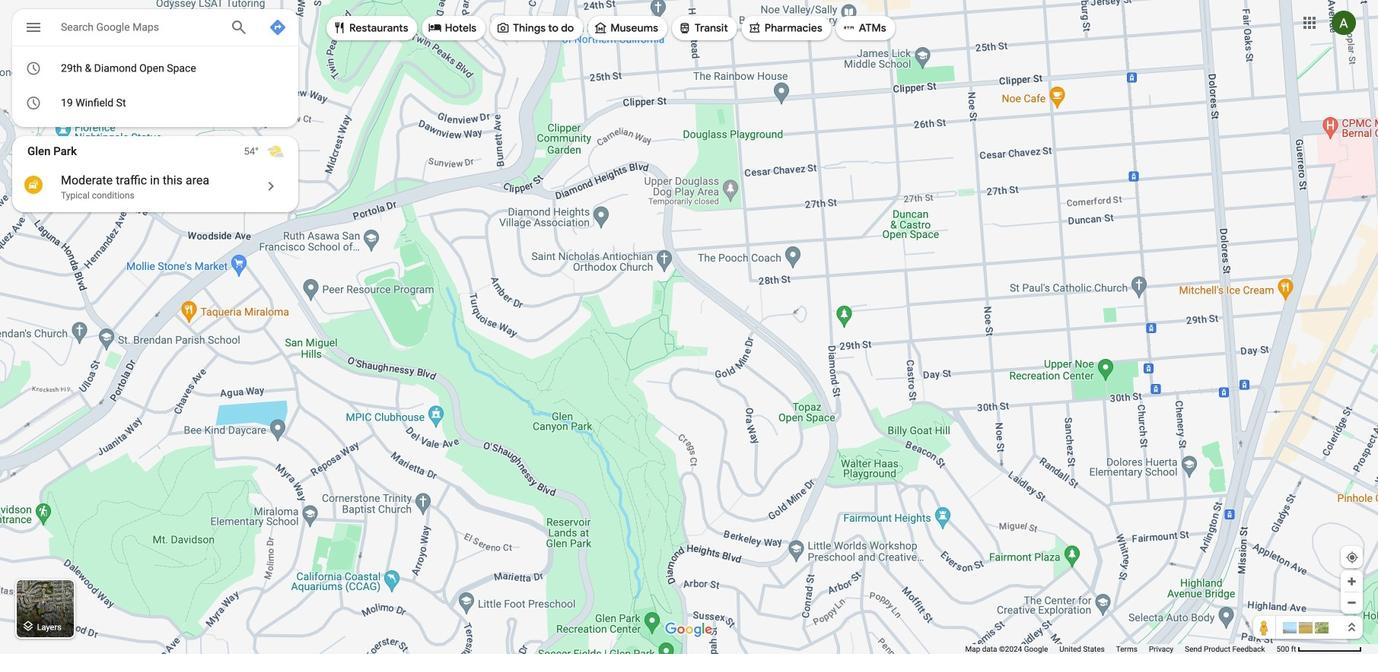 Task type: locate. For each thing, give the bounding box(es) containing it.
Search Google Maps field
[[12, 9, 298, 50]]

None search field
[[12, 9, 298, 127]]

recently viewed image
[[25, 61, 41, 76], [25, 95, 41, 111]]

0 vertical spatial cell
[[12, 56, 263, 81]]

cell up 'glen park' region
[[12, 91, 263, 116]]

cell
[[12, 56, 263, 81], [12, 91, 263, 116]]

zoom out image
[[1346, 597, 1358, 609]]

cell down search google maps 'field'
[[12, 56, 263, 81]]

None field
[[61, 18, 218, 36]]

none field inside search google maps 'field'
[[61, 18, 218, 36]]

google account: augustus odena  
(augustus@adept.ai) image
[[1332, 11, 1356, 35]]

zoom in image
[[1346, 576, 1358, 588]]

2 cell from the top
[[12, 91, 263, 116]]

1 vertical spatial cell
[[12, 91, 263, 116]]

0 vertical spatial recently viewed image
[[25, 61, 41, 76]]

1 vertical spatial recently viewed image
[[25, 95, 41, 111]]



Task type: vqa. For each thing, say whether or not it's contained in the screenshot.
SHOW YOUR LOCATION ICON at the bottom of page
yes



Task type: describe. For each thing, give the bounding box(es) containing it.
suggestions grid
[[12, 46, 298, 127]]

1 recently viewed image from the top
[[25, 61, 41, 76]]

google maps element
[[0, 0, 1378, 655]]

2 recently viewed image from the top
[[25, 95, 41, 111]]

mostly cloudy image
[[266, 142, 285, 161]]

1 cell from the top
[[12, 56, 263, 81]]

glen park region
[[12, 136, 298, 212]]

glen park weather group
[[244, 136, 298, 167]]

none search field inside google maps element
[[12, 9, 298, 127]]

show street view coverage image
[[1253, 616, 1276, 639]]

show your location image
[[1346, 551, 1359, 565]]



